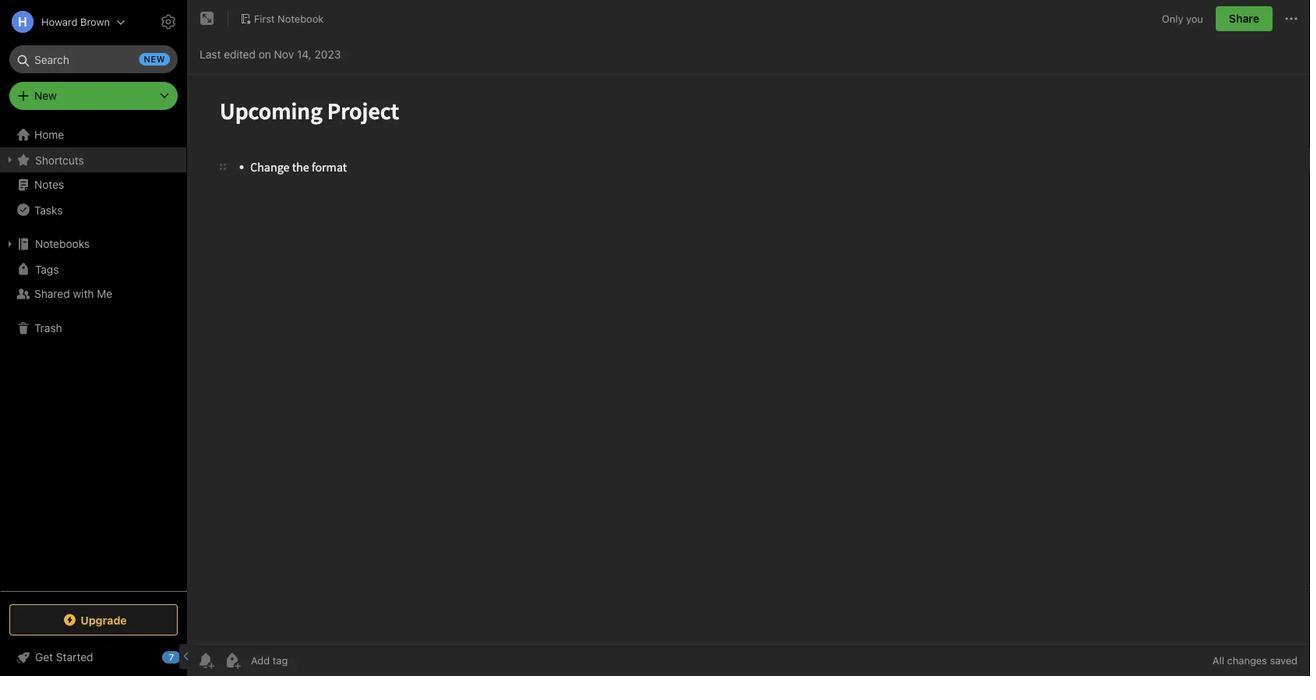 Task type: locate. For each thing, give the bounding box(es) containing it.
on
[[259, 48, 271, 61]]

first notebook
[[254, 13, 324, 24]]

tasks
[[34, 203, 63, 216]]

howard
[[41, 16, 78, 28]]

edited
[[224, 48, 256, 61]]

share
[[1230, 12, 1260, 25]]

notes link
[[0, 172, 186, 197]]

upgrade button
[[9, 604, 178, 636]]

howard brown
[[41, 16, 110, 28]]

last edited on nov 14, 2023
[[200, 48, 341, 61]]

notes
[[34, 178, 64, 191]]

note window element
[[187, 0, 1311, 676]]

you
[[1187, 13, 1204, 24]]

more actions image
[[1283, 9, 1301, 28]]

click to collapse image
[[181, 647, 193, 666]]

tags button
[[0, 257, 186, 281]]

with
[[73, 287, 94, 300]]

get started
[[35, 651, 93, 664]]

only you
[[1162, 13, 1204, 24]]

me
[[97, 287, 112, 300]]

expand notebooks image
[[4, 238, 16, 250]]

new button
[[9, 82, 178, 110]]

tree containing home
[[0, 122, 187, 590]]

trash
[[34, 322, 62, 335]]

all changes saved
[[1213, 655, 1298, 666]]

first notebook button
[[235, 8, 329, 30]]

started
[[56, 651, 93, 664]]

tree
[[0, 122, 187, 590]]

2023
[[315, 48, 341, 61]]

settings image
[[159, 12, 178, 31]]

More actions field
[[1283, 6, 1301, 31]]

brown
[[80, 16, 110, 28]]

14,
[[297, 48, 312, 61]]

trash link
[[0, 316, 186, 341]]

home
[[34, 128, 64, 141]]

notebooks link
[[0, 232, 186, 257]]

shortcuts button
[[0, 147, 186, 172]]

last
[[200, 48, 221, 61]]

first
[[254, 13, 275, 24]]

notebooks
[[35, 237, 90, 250]]



Task type: vqa. For each thing, say whether or not it's contained in the screenshot.
second CELL from the top of the page
no



Task type: describe. For each thing, give the bounding box(es) containing it.
nov
[[274, 48, 294, 61]]

get
[[35, 651, 53, 664]]

new
[[144, 54, 165, 64]]

add a reminder image
[[197, 651, 215, 670]]

shared
[[34, 287, 70, 300]]

shared with me
[[34, 287, 112, 300]]

Note Editor text field
[[187, 75, 1311, 644]]

only
[[1162, 13, 1184, 24]]

add tag image
[[223, 651, 242, 670]]

upgrade
[[81, 613, 127, 626]]

saved
[[1271, 655, 1298, 666]]

new
[[34, 89, 57, 102]]

Add tag field
[[250, 654, 366, 667]]

Help and Learning task checklist field
[[0, 645, 187, 670]]

7
[[169, 652, 174, 662]]

shared with me link
[[0, 281, 186, 306]]

notebook
[[278, 13, 324, 24]]

changes
[[1228, 655, 1268, 666]]

tags
[[35, 263, 59, 275]]

new search field
[[20, 45, 170, 73]]

expand note image
[[198, 9, 217, 28]]

Search text field
[[20, 45, 167, 73]]

Account field
[[0, 6, 126, 37]]

all
[[1213, 655, 1225, 666]]

tasks button
[[0, 197, 186, 222]]

home link
[[0, 122, 187, 147]]

share button
[[1216, 6, 1273, 31]]

shortcuts
[[35, 153, 84, 166]]



